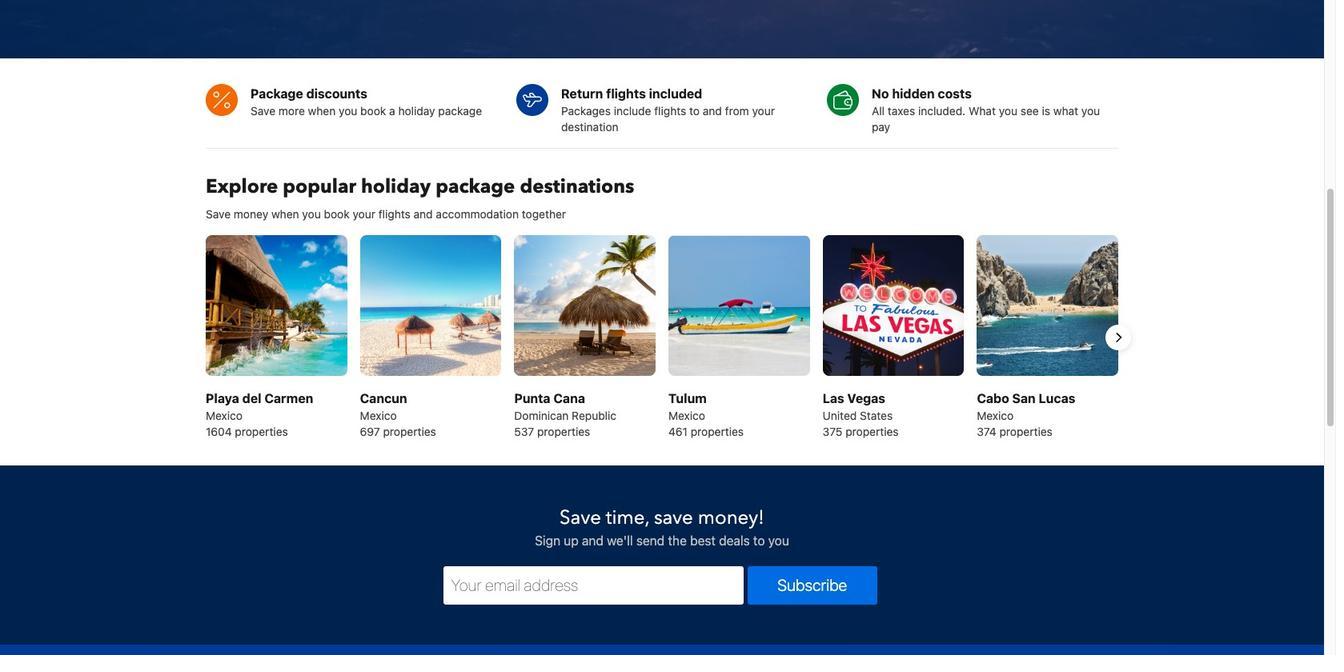 Task type: vqa. For each thing, say whether or not it's contained in the screenshot.


Task type: locate. For each thing, give the bounding box(es) containing it.
properties down states
[[846, 425, 899, 439]]

2 vertical spatial flights
[[379, 207, 411, 221]]

holiday inside explore popular holiday package destinations save money when you book your flights and accommodation together
[[361, 173, 431, 200]]

2 vertical spatial and
[[582, 534, 604, 549]]

properties
[[235, 425, 288, 439], [383, 425, 436, 439], [537, 425, 590, 439], [691, 425, 744, 439], [846, 425, 899, 439], [1000, 425, 1053, 439]]

cancun
[[360, 392, 407, 406]]

package right a
[[438, 104, 482, 117]]

playa del carmen mexico 1604 properties
[[206, 392, 313, 439]]

no hidden costs all taxes included. what you see is what you pay
[[872, 86, 1100, 133]]

your right from
[[752, 104, 775, 117]]

374
[[977, 425, 997, 439]]

you down 'popular'
[[302, 207, 321, 221]]

up
[[564, 534, 579, 549]]

3 properties from the left
[[537, 425, 590, 439]]

0 vertical spatial to
[[689, 104, 700, 117]]

your
[[752, 104, 775, 117], [353, 207, 376, 221]]

properties inside the cancun mexico 697 properties
[[383, 425, 436, 439]]

you
[[339, 104, 357, 117], [999, 104, 1018, 117], [1082, 104, 1100, 117], [302, 207, 321, 221], [768, 534, 789, 549]]

holiday down a
[[361, 173, 431, 200]]

1 horizontal spatial to
[[753, 534, 765, 549]]

subscribe button
[[748, 567, 877, 606]]

0 vertical spatial holiday
[[398, 104, 435, 117]]

you down 'discounts'
[[339, 104, 357, 117]]

save up up
[[560, 505, 601, 532]]

united
[[823, 409, 857, 423]]

punta
[[514, 392, 551, 406]]

properties for punta
[[537, 425, 590, 439]]

properties right 461
[[691, 425, 744, 439]]

2 properties from the left
[[383, 425, 436, 439]]

1 vertical spatial when
[[271, 207, 299, 221]]

save time, save money! footer
[[0, 466, 1324, 656]]

1 horizontal spatial flights
[[606, 86, 646, 101]]

1 vertical spatial and
[[414, 207, 433, 221]]

and left accommodation
[[414, 207, 433, 221]]

3 mexico from the left
[[669, 409, 705, 423]]

book down 'popular'
[[324, 207, 350, 221]]

and
[[703, 104, 722, 117], [414, 207, 433, 221], [582, 534, 604, 549]]

0 horizontal spatial book
[[324, 207, 350, 221]]

destinations
[[520, 173, 634, 200]]

1 mexico from the left
[[206, 409, 243, 423]]

1 horizontal spatial book
[[360, 104, 386, 117]]

save inside explore popular holiday package destinations save money when you book your flights and accommodation together
[[206, 207, 231, 221]]

0 horizontal spatial and
[[414, 207, 433, 221]]

1 properties from the left
[[235, 425, 288, 439]]

you inside package discounts save more when you book a holiday package
[[339, 104, 357, 117]]

0 vertical spatial book
[[360, 104, 386, 117]]

0 horizontal spatial save
[[206, 207, 231, 221]]

mexico down cancun
[[360, 409, 397, 423]]

your down 'popular'
[[353, 207, 376, 221]]

mexico
[[206, 409, 243, 423], [360, 409, 397, 423], [669, 409, 705, 423], [977, 409, 1014, 423]]

properties right 697
[[383, 425, 436, 439]]

properties for cabo
[[1000, 425, 1053, 439]]

1 vertical spatial book
[[324, 207, 350, 221]]

properties for las
[[846, 425, 899, 439]]

save down package
[[251, 104, 276, 117]]

1 vertical spatial to
[[753, 534, 765, 549]]

more
[[279, 104, 305, 117]]

save inside save time, save money! sign up and we'll send the best deals to you
[[560, 505, 601, 532]]

to right deals at the bottom of the page
[[753, 534, 765, 549]]

and left from
[[703, 104, 722, 117]]

1 vertical spatial save
[[206, 207, 231, 221]]

explore popular holiday package destinations region
[[193, 235, 1131, 441]]

packages
[[561, 104, 611, 117]]

5 properties from the left
[[846, 425, 899, 439]]

1 vertical spatial package
[[436, 173, 515, 200]]

your inside return flights included packages include flights to and from your destination
[[752, 104, 775, 117]]

0 horizontal spatial to
[[689, 104, 700, 117]]

save
[[251, 104, 276, 117], [206, 207, 231, 221], [560, 505, 601, 532]]

holiday right a
[[398, 104, 435, 117]]

cabo
[[977, 392, 1009, 406]]

1 horizontal spatial when
[[308, 104, 336, 117]]

properties down del
[[235, 425, 288, 439]]

0 vertical spatial package
[[438, 104, 482, 117]]

2 mexico from the left
[[360, 409, 397, 423]]

0 vertical spatial and
[[703, 104, 722, 117]]

to
[[689, 104, 700, 117], [753, 534, 765, 549]]

2 vertical spatial save
[[560, 505, 601, 532]]

0 vertical spatial when
[[308, 104, 336, 117]]

mexico down tulum
[[669, 409, 705, 423]]

properties inside punta cana dominican republic 537 properties
[[537, 425, 590, 439]]

mexico inside tulum mexico 461 properties
[[669, 409, 705, 423]]

and right up
[[582, 534, 604, 549]]

holiday
[[398, 104, 435, 117], [361, 173, 431, 200]]

to down included
[[689, 104, 700, 117]]

1 vertical spatial your
[[353, 207, 376, 221]]

tulum mexico 461 properties
[[669, 392, 744, 439]]

0 vertical spatial save
[[251, 104, 276, 117]]

holiday inside package discounts save more when you book a holiday package
[[398, 104, 435, 117]]

1 vertical spatial flights
[[654, 104, 686, 117]]

properties down san
[[1000, 425, 1053, 439]]

and inside explore popular holiday package destinations save money when you book your flights and accommodation together
[[414, 207, 433, 221]]

1 horizontal spatial save
[[251, 104, 276, 117]]

package
[[438, 104, 482, 117], [436, 173, 515, 200]]

1 vertical spatial holiday
[[361, 173, 431, 200]]

is
[[1042, 104, 1051, 117]]

book left a
[[360, 104, 386, 117]]

you inside explore popular holiday package destinations save money when you book your flights and accommodation together
[[302, 207, 321, 221]]

properties inside tulum mexico 461 properties
[[691, 425, 744, 439]]

book inside package discounts save more when you book a holiday package
[[360, 104, 386, 117]]

properties inside playa del carmen mexico 1604 properties
[[235, 425, 288, 439]]

when right money
[[271, 207, 299, 221]]

destination
[[561, 120, 619, 133]]

cabo san lucas mexico 374 properties
[[977, 392, 1076, 439]]

0 horizontal spatial flights
[[379, 207, 411, 221]]

1 horizontal spatial your
[[752, 104, 775, 117]]

0 horizontal spatial your
[[353, 207, 376, 221]]

properties inside cabo san lucas mexico 374 properties
[[1000, 425, 1053, 439]]

2 horizontal spatial flights
[[654, 104, 686, 117]]

when inside explore popular holiday package destinations save money when you book your flights and accommodation together
[[271, 207, 299, 221]]

4 mexico from the left
[[977, 409, 1014, 423]]

sign
[[535, 534, 561, 549]]

included
[[649, 86, 703, 101]]

flights
[[606, 86, 646, 101], [654, 104, 686, 117], [379, 207, 411, 221]]

your inside explore popular holiday package destinations save money when you book your flights and accommodation together
[[353, 207, 376, 221]]

4 properties from the left
[[691, 425, 744, 439]]

mexico inside cabo san lucas mexico 374 properties
[[977, 409, 1014, 423]]

package discounts save more when you book a holiday package
[[251, 86, 482, 117]]

when down 'discounts'
[[308, 104, 336, 117]]

when
[[308, 104, 336, 117], [271, 207, 299, 221]]

package up accommodation
[[436, 173, 515, 200]]

properties inside las vegas united states 375 properties
[[846, 425, 899, 439]]

6 properties from the left
[[1000, 425, 1053, 439]]

book
[[360, 104, 386, 117], [324, 207, 350, 221]]

properties down dominican
[[537, 425, 590, 439]]

the
[[668, 534, 687, 549]]

mexico down cabo
[[977, 409, 1014, 423]]

0 vertical spatial your
[[752, 104, 775, 117]]

save left money
[[206, 207, 231, 221]]

0 horizontal spatial when
[[271, 207, 299, 221]]

you right deals at the bottom of the page
[[768, 534, 789, 549]]

no
[[872, 86, 889, 101]]

2 horizontal spatial save
[[560, 505, 601, 532]]

2 horizontal spatial and
[[703, 104, 722, 117]]

properties for playa
[[235, 425, 288, 439]]

1 horizontal spatial and
[[582, 534, 604, 549]]

mexico up 1604
[[206, 409, 243, 423]]



Task type: describe. For each thing, give the bounding box(es) containing it.
save time, save money! sign up and we'll send the best deals to you
[[535, 505, 789, 549]]

tulum
[[669, 392, 707, 406]]

book inside explore popular holiday package destinations save money when you book your flights and accommodation together
[[324, 207, 350, 221]]

package inside package discounts save more when you book a holiday package
[[438, 104, 482, 117]]

return
[[561, 86, 603, 101]]

discounts
[[306, 86, 367, 101]]

to inside save time, save money! sign up and we'll send the best deals to you
[[753, 534, 765, 549]]

you right what
[[1082, 104, 1100, 117]]

taxes
[[888, 104, 915, 117]]

Your email address email field
[[443, 567, 744, 606]]

save inside package discounts save more when you book a holiday package
[[251, 104, 276, 117]]

when inside package discounts save more when you book a holiday package
[[308, 104, 336, 117]]

mexico inside the cancun mexico 697 properties
[[360, 409, 397, 423]]

carmen
[[264, 392, 313, 406]]

include
[[614, 104, 651, 117]]

save
[[654, 505, 693, 532]]

together
[[522, 207, 566, 221]]

what
[[969, 104, 996, 117]]

best
[[690, 534, 716, 549]]

lucas
[[1039, 392, 1076, 406]]

las vegas united states 375 properties
[[823, 392, 899, 439]]

1604
[[206, 425, 232, 439]]

vegas
[[848, 392, 886, 406]]

las
[[823, 392, 845, 406]]

and inside save time, save money! sign up and we'll send the best deals to you
[[582, 534, 604, 549]]

package inside explore popular holiday package destinations save money when you book your flights and accommodation together
[[436, 173, 515, 200]]

states
[[860, 409, 893, 423]]

deals
[[719, 534, 750, 549]]

send
[[636, 534, 665, 549]]

461
[[669, 425, 688, 439]]

money
[[234, 207, 268, 221]]

hidden
[[892, 86, 935, 101]]

to inside return flights included packages include flights to and from your destination
[[689, 104, 700, 117]]

pay
[[872, 120, 890, 133]]

537
[[514, 425, 534, 439]]

popular
[[283, 173, 356, 200]]

you inside save time, save money! sign up and we'll send the best deals to you
[[768, 534, 789, 549]]

explore
[[206, 173, 278, 200]]

next image
[[1109, 328, 1128, 347]]

money!
[[698, 505, 765, 532]]

dominican
[[514, 409, 569, 423]]

return flights included packages include flights to and from your destination
[[561, 86, 775, 133]]

costs
[[938, 86, 972, 101]]

and inside return flights included packages include flights to and from your destination
[[703, 104, 722, 117]]

all
[[872, 104, 885, 117]]

package
[[251, 86, 303, 101]]

included.
[[918, 104, 966, 117]]

you left see
[[999, 104, 1018, 117]]

cancun mexico 697 properties
[[360, 392, 436, 439]]

san
[[1012, 392, 1036, 406]]

375
[[823, 425, 843, 439]]

a
[[389, 104, 395, 117]]

republic
[[572, 409, 617, 423]]

time,
[[606, 505, 649, 532]]

0 vertical spatial flights
[[606, 86, 646, 101]]

we'll
[[607, 534, 633, 549]]

punta cana dominican republic 537 properties
[[514, 392, 617, 439]]

cana
[[554, 392, 585, 406]]

del
[[242, 392, 261, 406]]

what
[[1054, 104, 1079, 117]]

from
[[725, 104, 749, 117]]

697
[[360, 425, 380, 439]]

playa
[[206, 392, 239, 406]]

see
[[1021, 104, 1039, 117]]

accommodation
[[436, 207, 519, 221]]

explore popular holiday package destinations save money when you book your flights and accommodation together
[[206, 173, 634, 221]]

subscribe
[[778, 577, 847, 595]]

mexico inside playa del carmen mexico 1604 properties
[[206, 409, 243, 423]]

flights inside explore popular holiday package destinations save money when you book your flights and accommodation together
[[379, 207, 411, 221]]



